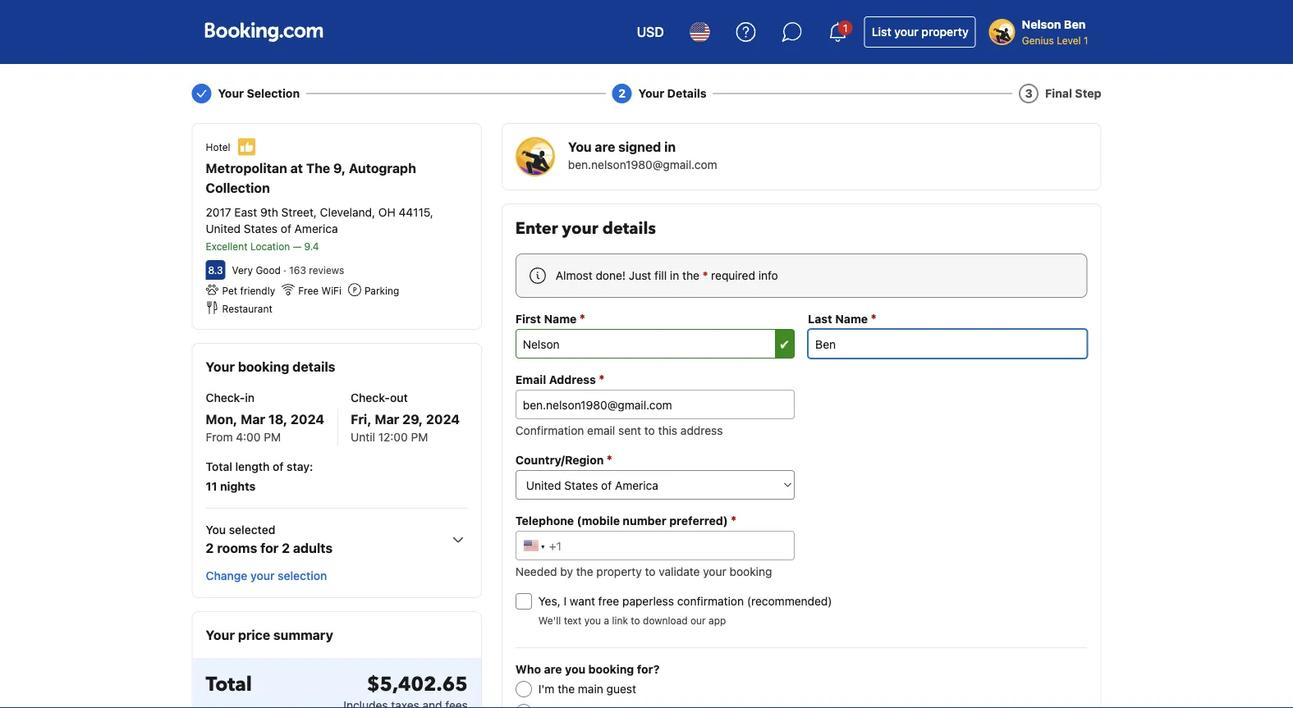 Task type: describe. For each thing, give the bounding box(es) containing it.
main
[[578, 683, 603, 696]]

cleveland,
[[320, 206, 375, 219]]

fri,
[[351, 412, 372, 427]]

stay:
[[287, 460, 313, 474]]

(mobile
[[577, 514, 620, 528]]

are for you
[[595, 139, 615, 155]]

link
[[612, 615, 628, 626]]

america
[[294, 222, 338, 236]]

states
[[244, 222, 278, 236]]

confirmation email sent to this address
[[516, 424, 723, 438]]

1 inside 'button'
[[843, 22, 848, 34]]

east
[[234, 206, 257, 219]]

want
[[570, 595, 595, 608]]

total length of stay: 11 nights
[[206, 460, 313, 493]]

who are you booking for? element
[[516, 662, 1088, 709]]

first name *
[[516, 312, 585, 326]]

telephone (mobile number preferred) *
[[516, 514, 737, 528]]

reviews
[[309, 265, 344, 276]]

price
[[238, 628, 270, 643]]

(recommended)
[[747, 595, 832, 608]]

1 horizontal spatial 2
[[282, 541, 290, 556]]

list your property link
[[864, 16, 976, 48]]

2017 east 9th street, cleveland, oh 44115, united states of america excellent location — 9.4
[[206, 206, 433, 252]]

info
[[758, 269, 778, 282]]

3
[[1025, 87, 1033, 100]]

for
[[260, 541, 279, 556]]

enter
[[516, 218, 558, 240]]

email address *
[[516, 372, 605, 387]]

sent
[[618, 424, 641, 438]]

11
[[206, 480, 217, 493]]

required
[[711, 269, 755, 282]]

pet friendly
[[222, 285, 275, 296]]

adults
[[293, 541, 333, 556]]

1 button
[[818, 12, 858, 52]]

name for first name *
[[544, 312, 577, 326]]

your for your price summary
[[206, 628, 235, 643]]

selection
[[247, 87, 300, 100]]

enter your details
[[516, 218, 656, 240]]

final
[[1045, 87, 1072, 100]]

check- for mon,
[[206, 391, 245, 405]]

8.3
[[208, 264, 223, 276]]

i'm the main guest
[[538, 683, 636, 696]]

step
[[1075, 87, 1101, 100]]

level
[[1057, 34, 1081, 46]]

you inside yes, i want free paperless confirmation (recommended) we'll text you a link to download our app
[[584, 615, 601, 626]]

name for last name *
[[835, 312, 868, 326]]

change
[[206, 569, 247, 583]]

nights
[[220, 480, 256, 493]]

free
[[298, 285, 319, 296]]

check-out fri, mar 29, 2024 until 12:00 pm
[[351, 391, 460, 444]]

autograph
[[349, 161, 416, 176]]

rooms
[[217, 541, 257, 556]]

telephone
[[516, 514, 574, 528]]

0 horizontal spatial 2
[[206, 541, 214, 556]]

last
[[808, 312, 832, 326]]

usd
[[637, 24, 664, 40]]

for?
[[637, 663, 660, 677]]

of inside the total length of stay: 11 nights
[[273, 460, 284, 474]]

text
[[564, 615, 582, 626]]

a
[[604, 615, 609, 626]]

0 horizontal spatial booking
[[238, 359, 289, 375]]

i'm
[[538, 683, 555, 696]]

* right preferred)
[[731, 514, 737, 528]]

booking.com online hotel reservations image
[[205, 22, 323, 42]]

yes,
[[538, 595, 561, 608]]

163
[[289, 265, 306, 276]]

excellent
[[206, 241, 248, 252]]

length
[[235, 460, 270, 474]]

collection
[[206, 180, 270, 196]]

mon,
[[206, 412, 238, 427]]

your for your details
[[639, 87, 664, 100]]

nelson
[[1022, 18, 1061, 31]]

last name *
[[808, 312, 877, 326]]

list
[[872, 25, 891, 39]]

0 vertical spatial the
[[682, 269, 700, 282]]

who are you booking for?
[[516, 663, 660, 677]]

scored 8.3 element
[[206, 260, 225, 280]]

your price summary
[[206, 628, 333, 643]]

details for your booking details
[[293, 359, 335, 375]]

signed
[[618, 139, 661, 155]]

booking inside "element"
[[588, 663, 634, 677]]

location
[[250, 241, 290, 252]]

mar for 29,
[[375, 412, 399, 427]]

needed
[[516, 565, 557, 579]]

address
[[681, 424, 723, 438]]

nelson ben genius level 1
[[1022, 18, 1088, 46]]

29,
[[402, 412, 423, 427]]

1 inside nelson ben genius level 1
[[1084, 34, 1088, 46]]

check-in mon, mar 18, 2024 from 4:00 pm
[[206, 391, 324, 444]]

details
[[667, 87, 707, 100]]

your for selection
[[250, 569, 275, 583]]

almost
[[556, 269, 593, 282]]

we'll
[[538, 615, 561, 626]]

number
[[623, 514, 667, 528]]

united
[[206, 222, 241, 236]]

2 horizontal spatial 2
[[618, 87, 626, 100]]

* down almost
[[580, 312, 585, 326]]



Task type: locate. For each thing, give the bounding box(es) containing it.
of left stay:
[[273, 460, 284, 474]]

1 horizontal spatial booking
[[588, 663, 634, 677]]

1 horizontal spatial name
[[835, 312, 868, 326]]

mar inside check-out fri, mar 29, 2024 until 12:00 pm
[[375, 412, 399, 427]]

fill
[[655, 269, 667, 282]]

country/region *
[[516, 453, 612, 467]]

just
[[629, 269, 651, 282]]

your down for
[[250, 569, 275, 583]]

2024 right the 18,
[[291, 412, 324, 427]]

* right the last
[[871, 312, 877, 326]]

first
[[516, 312, 541, 326]]

1 horizontal spatial 1
[[1084, 34, 1088, 46]]

18,
[[268, 412, 288, 427]]

very
[[232, 265, 253, 276]]

your right enter
[[562, 218, 598, 240]]

your up confirmation
[[703, 565, 726, 579]]

in right signed
[[664, 139, 676, 155]]

your for property
[[894, 25, 919, 39]]

2 total from the top
[[206, 671, 252, 698]]

Double-check for typos text field
[[516, 390, 795, 420]]

2024 inside the "check-in mon, mar 18, 2024 from 4:00 pm"
[[291, 412, 324, 427]]

booking up the (recommended)
[[730, 565, 772, 579]]

total for total length of stay: 11 nights
[[206, 460, 232, 474]]

email
[[587, 424, 615, 438]]

you left signed
[[568, 139, 592, 155]]

selection
[[278, 569, 327, 583]]

details up the "check-in mon, mar 18, 2024 from 4:00 pm"
[[293, 359, 335, 375]]

* down email
[[607, 453, 612, 467]]

are
[[595, 139, 615, 155], [544, 663, 562, 677]]

0 horizontal spatial you
[[206, 523, 226, 537]]

you
[[568, 139, 592, 155], [206, 523, 226, 537]]

1 total from the top
[[206, 460, 232, 474]]

details up the just
[[602, 218, 656, 240]]

2 vertical spatial in
[[245, 391, 255, 405]]

0 vertical spatial to
[[644, 424, 655, 438]]

—
[[293, 241, 301, 252]]

are inside you are signed in ben.nelson1980@gmail.com
[[595, 139, 615, 155]]

1 horizontal spatial mar
[[375, 412, 399, 427]]

1 left list
[[843, 22, 848, 34]]

check- inside the "check-in mon, mar 18, 2024 from 4:00 pm"
[[206, 391, 245, 405]]

0 vertical spatial 1
[[843, 22, 848, 34]]

check-
[[206, 391, 245, 405], [351, 391, 390, 405]]

1 horizontal spatial details
[[602, 218, 656, 240]]

address
[[549, 373, 596, 387]]

pet
[[222, 285, 237, 296]]

mar
[[241, 412, 265, 427], [375, 412, 399, 427]]

are for who
[[544, 663, 562, 677]]

to inside yes, i want free paperless confirmation (recommended) we'll text you a link to download our app
[[631, 615, 640, 626]]

friendly
[[240, 285, 275, 296]]

you inside you are signed in ben.nelson1980@gmail.com
[[568, 139, 592, 155]]

0 vertical spatial you
[[584, 615, 601, 626]]

mar for 18,
[[241, 412, 265, 427]]

name right the last
[[835, 312, 868, 326]]

check- inside check-out fri, mar 29, 2024 until 12:00 pm
[[351, 391, 390, 405]]

name right the first
[[544, 312, 577, 326]]

email
[[516, 373, 546, 387]]

0 horizontal spatial 1
[[843, 22, 848, 34]]

free
[[598, 595, 619, 608]]

your details
[[639, 87, 707, 100]]

your inside list your property link
[[894, 25, 919, 39]]

1 vertical spatial booking
[[730, 565, 772, 579]]

hotel
[[206, 141, 230, 153]]

you up i'm the main guest
[[565, 663, 586, 677]]

0 horizontal spatial check-
[[206, 391, 245, 405]]

you up rooms
[[206, 523, 226, 537]]

2024 for mon, mar 18, 2024
[[291, 412, 324, 427]]

in right 'fill'
[[670, 269, 679, 282]]

your for your selection
[[218, 87, 244, 100]]

your inside change your selection link
[[250, 569, 275, 583]]

0 vertical spatial total
[[206, 460, 232, 474]]

confirmation
[[677, 595, 744, 608]]

your up mon,
[[206, 359, 235, 375]]

2 left your details
[[618, 87, 626, 100]]

2017
[[206, 206, 231, 219]]

1 vertical spatial in
[[670, 269, 679, 282]]

None text field
[[516, 329, 795, 359]]

free wifi
[[298, 285, 342, 296]]

1 vertical spatial of
[[273, 460, 284, 474]]

ben
[[1064, 18, 1086, 31]]

property up the free
[[596, 565, 642, 579]]

parking
[[365, 285, 399, 296]]

you for you are signed in
[[568, 139, 592, 155]]

the right by
[[576, 565, 593, 579]]

preferred)
[[669, 514, 728, 528]]

needed by the property to validate your booking
[[516, 565, 772, 579]]

9,
[[333, 161, 346, 176]]

2 vertical spatial to
[[631, 615, 640, 626]]

almost done! just fill in the * required info
[[556, 269, 778, 282]]

1 vertical spatial the
[[576, 565, 593, 579]]

2 horizontal spatial the
[[682, 269, 700, 282]]

0 vertical spatial property
[[922, 25, 969, 39]]

total down price
[[206, 671, 252, 698]]

ben.nelson1980@gmail.com
[[568, 158, 717, 172]]

None text field
[[808, 329, 1088, 359]]

2 vertical spatial booking
[[588, 663, 634, 677]]

0 horizontal spatial details
[[293, 359, 335, 375]]

are inside "element"
[[544, 663, 562, 677]]

1 mar from the left
[[241, 412, 265, 427]]

in down your booking details at the left of page
[[245, 391, 255, 405]]

2 right for
[[282, 541, 290, 556]]

in inside the "check-in mon, mar 18, 2024 from 4:00 pm"
[[245, 391, 255, 405]]

mar up 12:00 pm
[[375, 412, 399, 427]]

check- up fri,
[[351, 391, 390, 405]]

total for total
[[206, 671, 252, 698]]

1 right level
[[1084, 34, 1088, 46]]

good
[[256, 265, 281, 276]]

your booking details
[[206, 359, 335, 375]]

1 vertical spatial property
[[596, 565, 642, 579]]

at
[[290, 161, 303, 176]]

0 horizontal spatial name
[[544, 312, 577, 326]]

the inside who are you booking for? "element"
[[558, 683, 575, 696]]

you left a
[[584, 615, 601, 626]]

by
[[560, 565, 573, 579]]

total
[[206, 460, 232, 474], [206, 671, 252, 698]]

1 horizontal spatial 2024
[[426, 412, 460, 427]]

done!
[[596, 269, 626, 282]]

name
[[544, 312, 577, 326], [835, 312, 868, 326]]

1 vertical spatial 1
[[1084, 34, 1088, 46]]

your for your booking details
[[206, 359, 235, 375]]

change your selection link
[[199, 562, 334, 591]]

i
[[564, 595, 567, 608]]

you for you selected
[[206, 523, 226, 537]]

booking up the "check-in mon, mar 18, 2024 from 4:00 pm"
[[238, 359, 289, 375]]

summary
[[273, 628, 333, 643]]

2024 right 29, on the left of the page
[[426, 412, 460, 427]]

who
[[516, 663, 541, 677]]

details for enter your details
[[602, 218, 656, 240]]

oh
[[378, 206, 396, 219]]

your for details
[[562, 218, 598, 240]]

0 vertical spatial in
[[664, 139, 676, 155]]

yes, i want free paperless confirmation (recommended) we'll text you a link to download our app
[[538, 595, 832, 626]]

44115,
[[399, 206, 433, 219]]

our
[[691, 615, 706, 626]]

1 vertical spatial are
[[544, 663, 562, 677]]

out
[[390, 391, 408, 405]]

total up 11
[[206, 460, 232, 474]]

to down the +1 text field
[[645, 565, 656, 579]]

0 horizontal spatial the
[[558, 683, 575, 696]]

your left selection
[[218, 87, 244, 100]]

are up i'm
[[544, 663, 562, 677]]

your right list
[[894, 25, 919, 39]]

0 horizontal spatial 2024
[[291, 412, 324, 427]]

until
[[351, 431, 375, 444]]

to
[[644, 424, 655, 438], [645, 565, 656, 579], [631, 615, 640, 626]]

1 vertical spatial details
[[293, 359, 335, 375]]

2 name from the left
[[835, 312, 868, 326]]

1 check- from the left
[[206, 391, 245, 405]]

you inside "element"
[[565, 663, 586, 677]]

0 vertical spatial are
[[595, 139, 615, 155]]

of down street,
[[281, 222, 291, 236]]

2 mar from the left
[[375, 412, 399, 427]]

paperless
[[622, 595, 674, 608]]

your left details on the top right of page
[[639, 87, 664, 100]]

9.4
[[304, 241, 319, 252]]

name inside first name *
[[544, 312, 577, 326]]

0 vertical spatial of
[[281, 222, 291, 236]]

are left signed
[[595, 139, 615, 155]]

9th
[[260, 206, 278, 219]]

rated very good element
[[232, 265, 281, 276]]

your
[[218, 87, 244, 100], [639, 87, 664, 100], [206, 359, 235, 375], [206, 628, 235, 643]]

in inside you are signed in ben.nelson1980@gmail.com
[[664, 139, 676, 155]]

mar up 4:00 pm
[[241, 412, 265, 427]]

2 horizontal spatial booking
[[730, 565, 772, 579]]

name inside the last name *
[[835, 312, 868, 326]]

0 horizontal spatial are
[[544, 663, 562, 677]]

2 vertical spatial the
[[558, 683, 575, 696]]

2024
[[291, 412, 324, 427], [426, 412, 460, 427]]

0 horizontal spatial property
[[596, 565, 642, 579]]

you inside you selected 2 rooms for  2 adults
[[206, 523, 226, 537]]

1 vertical spatial total
[[206, 671, 252, 698]]

this
[[658, 424, 677, 438]]

mar inside the "check-in mon, mar 18, 2024 from 4:00 pm"
[[241, 412, 265, 427]]

property right list
[[922, 25, 969, 39]]

wifi
[[321, 285, 342, 296]]

2 2024 from the left
[[426, 412, 460, 427]]

you selected 2 rooms for  2 adults
[[206, 523, 333, 556]]

1 2024 from the left
[[291, 412, 324, 427]]

1 vertical spatial you
[[565, 663, 586, 677]]

·
[[283, 265, 286, 276]]

genius
[[1022, 34, 1054, 46]]

1 vertical spatial you
[[206, 523, 226, 537]]

2024 for fri, mar 29, 2024
[[426, 412, 460, 427]]

selected
[[229, 523, 275, 537]]

booking
[[238, 359, 289, 375], [730, 565, 772, 579], [588, 663, 634, 677]]

1 horizontal spatial property
[[922, 25, 969, 39]]

* left required at right top
[[703, 269, 708, 282]]

1
[[843, 22, 848, 34], [1084, 34, 1088, 46]]

to right 'link'
[[631, 615, 640, 626]]

0 vertical spatial booking
[[238, 359, 289, 375]]

0 vertical spatial details
[[602, 218, 656, 240]]

your left price
[[206, 628, 235, 643]]

the right 'fill'
[[682, 269, 700, 282]]

total inside the total length of stay: 11 nights
[[206, 460, 232, 474]]

booking up guest
[[588, 663, 634, 677]]

* right address
[[599, 372, 605, 387]]

street,
[[281, 206, 317, 219]]

details
[[602, 218, 656, 240], [293, 359, 335, 375]]

1 name from the left
[[544, 312, 577, 326]]

2024 inside check-out fri, mar 29, 2024 until 12:00 pm
[[426, 412, 460, 427]]

metropolitan at the 9, autograph collection
[[206, 161, 416, 196]]

in
[[664, 139, 676, 155], [670, 269, 679, 282], [245, 391, 255, 405]]

0 vertical spatial you
[[568, 139, 592, 155]]

+1 text field
[[516, 531, 795, 561]]

of inside 2017 east 9th street, cleveland, oh 44115, united states of america excellent location — 9.4
[[281, 222, 291, 236]]

from
[[206, 431, 233, 444]]

1 horizontal spatial the
[[576, 565, 593, 579]]

1 horizontal spatial you
[[568, 139, 592, 155]]

to left this
[[644, 424, 655, 438]]

check- for fri,
[[351, 391, 390, 405]]

1 horizontal spatial check-
[[351, 391, 390, 405]]

2 left rooms
[[206, 541, 214, 556]]

0 horizontal spatial mar
[[241, 412, 265, 427]]

2
[[618, 87, 626, 100], [206, 541, 214, 556], [282, 541, 290, 556]]

usd button
[[627, 12, 674, 52]]

2 check- from the left
[[351, 391, 390, 405]]

your selection
[[218, 87, 300, 100]]

confirmation
[[516, 424, 584, 438]]

12:00 pm
[[378, 431, 428, 444]]

the right i'm
[[558, 683, 575, 696]]

check- up mon,
[[206, 391, 245, 405]]

1 horizontal spatial are
[[595, 139, 615, 155]]

1 vertical spatial to
[[645, 565, 656, 579]]



Task type: vqa. For each thing, say whether or not it's contained in the screenshot.
NAME
yes



